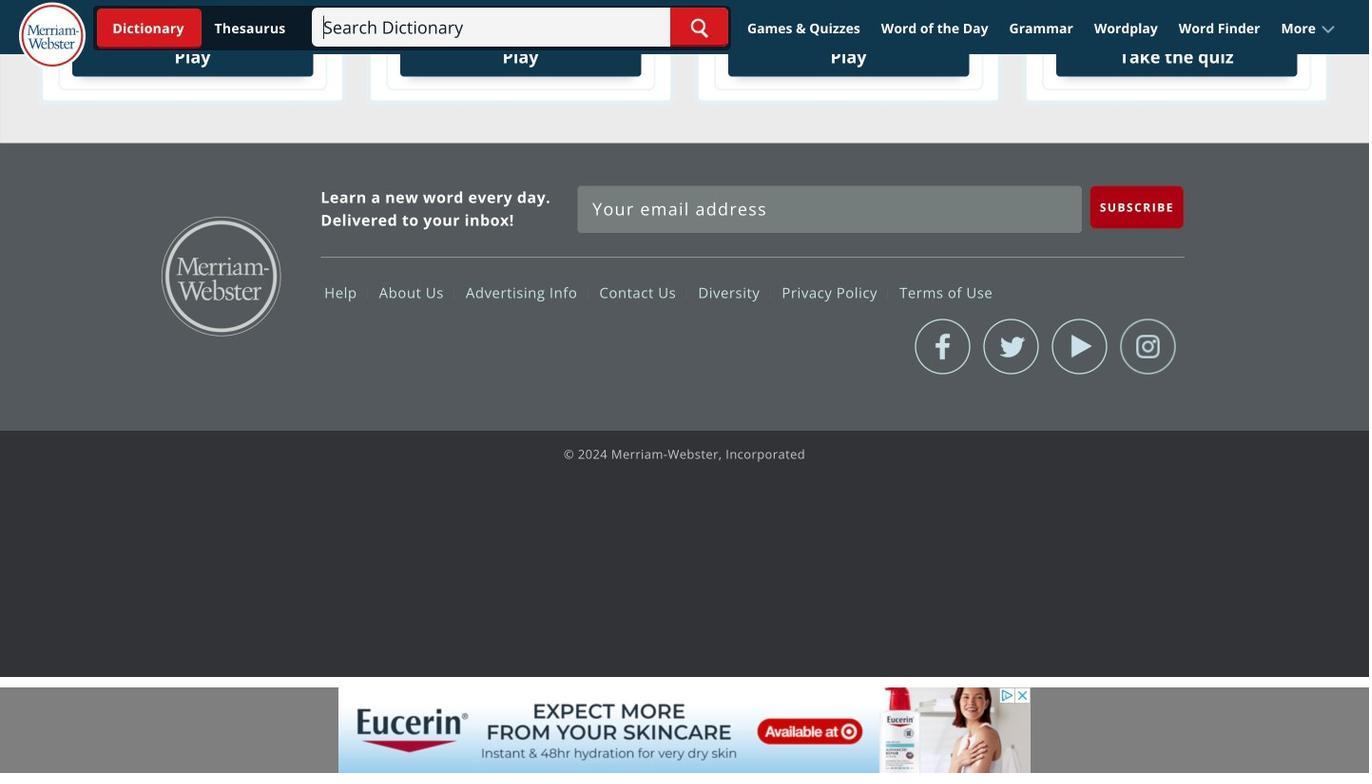 Task type: locate. For each thing, give the bounding box(es) containing it.
advertisement element
[[339, 688, 1031, 773]]

Sign up for Merriam-Webster's Word of the Day newsletter text field
[[578, 186, 1083, 233]]

merriam webster - established 1828 image
[[19, 2, 86, 71]]



Task type: describe. For each thing, give the bounding box(es) containing it.
search word image
[[691, 18, 709, 38]]

toggle search dictionary/thesaurus image
[[97, 9, 202, 49]]

Search search field
[[312, 8, 729, 47]]

Subscribe submit
[[1091, 186, 1185, 229]]



Task type: vqa. For each thing, say whether or not it's contained in the screenshot.
Word Icons
no



